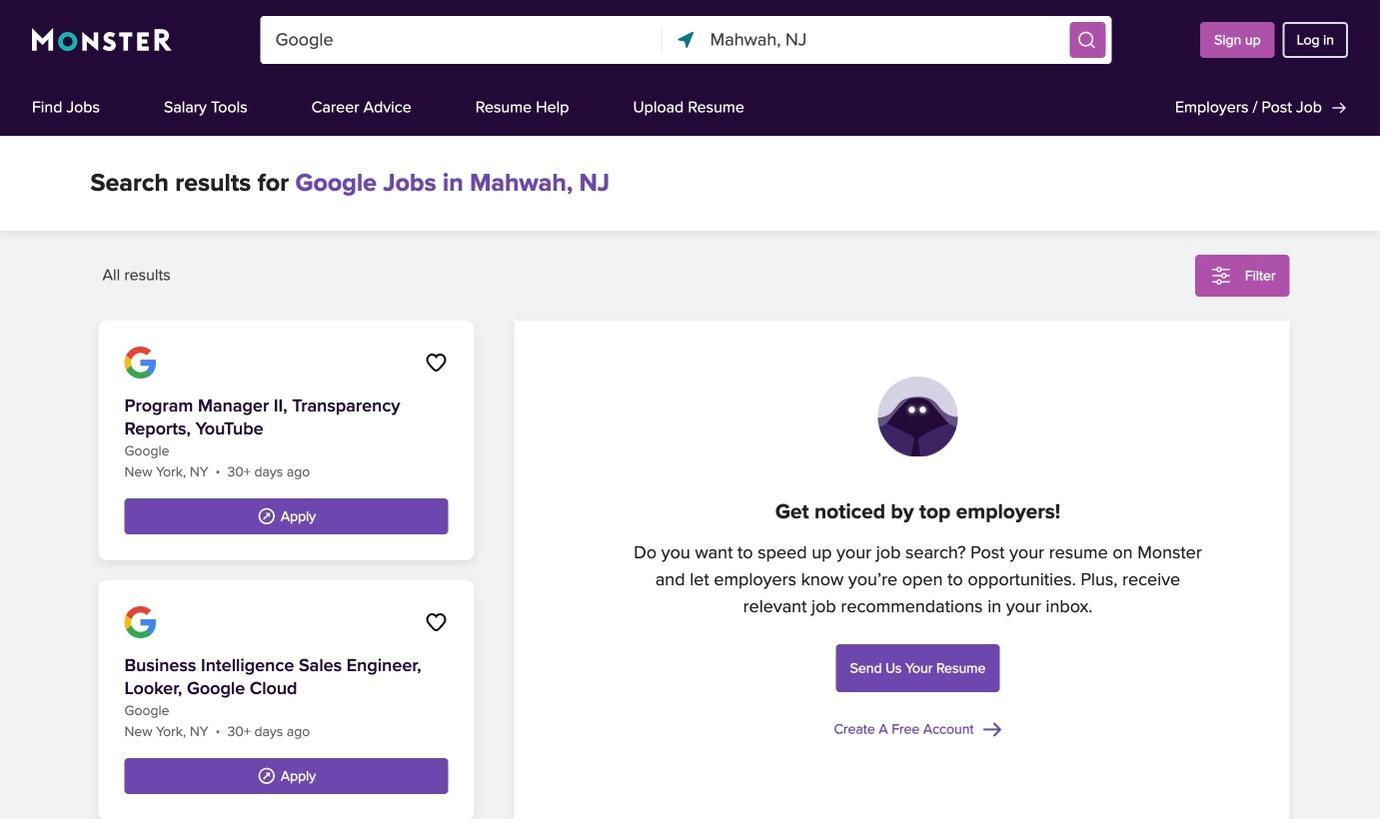 Task type: vqa. For each thing, say whether or not it's contained in the screenshot.
Google logo in Program Manager Ii, Transparency Reports, Youtube At Google Element
yes



Task type: describe. For each thing, give the bounding box(es) containing it.
Enter location or "remote" search field
[[710, 16, 1064, 64]]

save this job image
[[424, 351, 448, 375]]

business intelligence sales engineer, looker, google cloud at google element
[[98, 581, 474, 820]]

filter image
[[1210, 264, 1234, 288]]

Search jobs, keywords, companies search field
[[261, 16, 662, 64]]

monster image
[[32, 28, 172, 52]]



Task type: locate. For each thing, give the bounding box(es) containing it.
google logo image inside business intelligence sales engineer, looker, google cloud at google element
[[124, 607, 156, 639]]

program manager ii, transparency reports, youtube at google element
[[98, 321, 474, 561]]

search image
[[1077, 30, 1097, 50]]

1 google logo image from the top
[[124, 347, 156, 379]]

disable reverse geolocation image
[[675, 29, 697, 51]]

google logo image for business intelligence sales engineer, looker, google cloud at google element
[[124, 607, 156, 639]]

0 vertical spatial google logo image
[[124, 347, 156, 379]]

1 vertical spatial google logo image
[[124, 607, 156, 639]]

filter image
[[1210, 264, 1234, 288]]

save this job image
[[424, 611, 448, 635]]

google logo image inside program manager ii, transparency reports, youtube at google element
[[124, 347, 156, 379]]

google logo image
[[124, 347, 156, 379], [124, 607, 156, 639]]

2 google logo image from the top
[[124, 607, 156, 639]]

google logo image for program manager ii, transparency reports, youtube at google element at the left of page
[[124, 347, 156, 379]]



